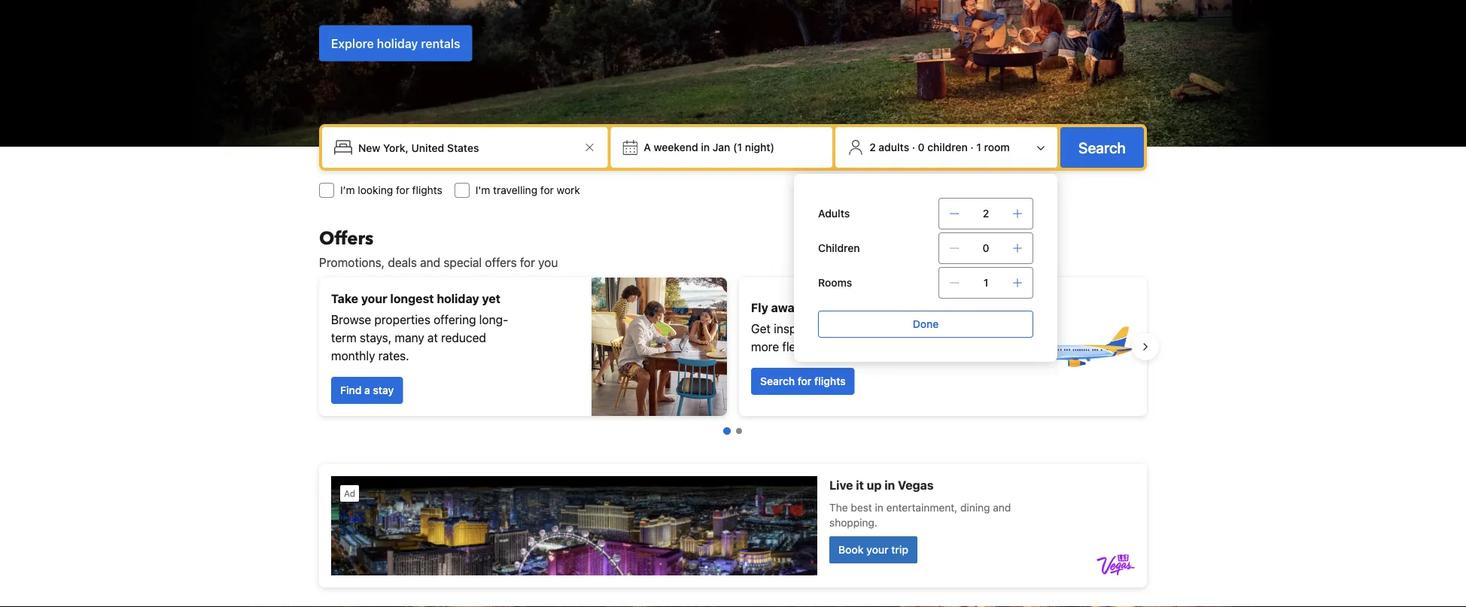 Task type: describe. For each thing, give the bounding box(es) containing it.
2 for 2
[[983, 207, 989, 220]]

fly away to your dream holiday get inspired, compare and book flights with more flexibility
[[751, 301, 988, 354]]

deals
[[388, 256, 417, 270]]

take your longest holiday yet image
[[592, 278, 727, 416]]

0 horizontal spatial holiday
[[377, 36, 418, 50]]

2 adults · 0 children · 1 room
[[869, 141, 1010, 154]]

explore
[[331, 36, 374, 50]]

search for search for flights
[[760, 375, 795, 388]]

take your longest holiday yet browse properties offering long- term stays, many at reduced monthly rates.
[[331, 292, 508, 363]]

and inside the fly away to your dream holiday get inspired, compare and book flights with more flexibility
[[875, 322, 895, 336]]

at
[[427, 331, 438, 345]]

yet
[[482, 292, 501, 306]]

1 horizontal spatial flights
[[814, 375, 846, 388]]

explore holiday rentals link
[[319, 25, 472, 61]]

2 for 2 adults · 0 children · 1 room
[[869, 141, 876, 154]]

properties
[[374, 313, 430, 327]]

a
[[644, 141, 651, 154]]

monthly
[[331, 349, 375, 363]]

a
[[364, 384, 370, 397]]

rentals
[[421, 36, 460, 50]]

stays,
[[360, 331, 392, 345]]

for left work
[[540, 184, 554, 196]]

promotions,
[[319, 256, 385, 270]]

search for search
[[1079, 138, 1126, 156]]

(1
[[733, 141, 742, 154]]

adults
[[818, 207, 850, 220]]

find
[[340, 384, 362, 397]]

offers
[[485, 256, 517, 270]]

1 · from the left
[[912, 141, 915, 154]]

adults
[[879, 141, 909, 154]]

jan
[[713, 141, 730, 154]]

advertisement region
[[319, 464, 1147, 588]]

search button
[[1061, 127, 1144, 168]]

dream
[[848, 301, 885, 315]]

region containing take your longest holiday yet
[[307, 272, 1159, 422]]

i'm travelling for work
[[476, 184, 580, 196]]

longest
[[390, 292, 434, 306]]

in
[[701, 141, 710, 154]]

flexibility
[[782, 340, 830, 354]]

0 horizontal spatial flights
[[412, 184, 442, 196]]

children
[[928, 141, 968, 154]]

find a stay
[[340, 384, 394, 397]]

fly
[[751, 301, 768, 315]]

children
[[818, 242, 860, 254]]

a weekend in jan (1 night) button
[[638, 134, 781, 161]]

search for flights
[[760, 375, 846, 388]]

0 inside 2 adults · 0 children · 1 room button
[[918, 141, 925, 154]]

compare
[[824, 322, 872, 336]]

long-
[[479, 313, 508, 327]]

reduced
[[441, 331, 486, 345]]

your inside the fly away to your dream holiday get inspired, compare and book flights with more flexibility
[[819, 301, 845, 315]]



Task type: vqa. For each thing, say whether or not it's contained in the screenshot.
Escape to the right
no



Task type: locate. For each thing, give the bounding box(es) containing it.
0 horizontal spatial and
[[420, 256, 440, 270]]

0 horizontal spatial ·
[[912, 141, 915, 154]]

find a stay link
[[331, 377, 403, 404]]

holiday inside take your longest holiday yet browse properties offering long- term stays, many at reduced monthly rates.
[[437, 292, 479, 306]]

your right take
[[361, 292, 387, 306]]

0 vertical spatial and
[[420, 256, 440, 270]]

flights down flexibility
[[814, 375, 846, 388]]

a weekend in jan (1 night)
[[644, 141, 775, 154]]

and
[[420, 256, 440, 270], [875, 322, 895, 336]]

travelling
[[493, 184, 537, 196]]

looking
[[358, 184, 393, 196]]

to
[[804, 301, 816, 315]]

0 vertical spatial 1
[[976, 141, 981, 154]]

region
[[307, 272, 1159, 422]]

for
[[396, 184, 409, 196], [540, 184, 554, 196], [520, 256, 535, 270], [798, 375, 812, 388]]

1 left room
[[976, 141, 981, 154]]

rates.
[[378, 349, 409, 363]]

0 vertical spatial 2
[[869, 141, 876, 154]]

many
[[395, 331, 424, 345]]

flights inside the fly away to your dream holiday get inspired, compare and book flights with more flexibility
[[929, 322, 963, 336]]

progress bar inside offers main content
[[723, 428, 742, 435]]

1 horizontal spatial your
[[819, 301, 845, 315]]

flights
[[412, 184, 442, 196], [929, 322, 963, 336], [814, 375, 846, 388]]

1 vertical spatial 1
[[984, 277, 988, 289]]

1 inside button
[[976, 141, 981, 154]]

search
[[1079, 138, 1126, 156], [760, 375, 795, 388]]

inspired,
[[774, 322, 821, 336]]

1 horizontal spatial 2
[[983, 207, 989, 220]]

done button
[[818, 311, 1033, 338]]

2 · from the left
[[970, 141, 974, 154]]

2
[[869, 141, 876, 154], [983, 207, 989, 220]]

you
[[538, 256, 558, 270]]

0 vertical spatial flights
[[412, 184, 442, 196]]

offers promotions, deals and special offers for you
[[319, 226, 558, 270]]

get
[[751, 322, 771, 336]]

flights left with
[[929, 322, 963, 336]]

i'm
[[340, 184, 355, 196]]

0 horizontal spatial 0
[[918, 141, 925, 154]]

your
[[361, 292, 387, 306], [819, 301, 845, 315]]

1 up with
[[984, 277, 988, 289]]

for left you
[[520, 256, 535, 270]]

2 vertical spatial flights
[[814, 375, 846, 388]]

holiday up book
[[888, 301, 931, 315]]

and left book
[[875, 322, 895, 336]]

and right deals in the left of the page
[[420, 256, 440, 270]]

for right looking
[[396, 184, 409, 196]]

1
[[976, 141, 981, 154], [984, 277, 988, 289]]

search for flights link
[[751, 368, 855, 395]]

away
[[771, 301, 801, 315]]

with
[[966, 322, 988, 336]]

2 left the adults
[[869, 141, 876, 154]]

for inside the offers promotions, deals and special offers for you
[[520, 256, 535, 270]]

1 vertical spatial and
[[875, 322, 895, 336]]

fly away to your dream holiday image
[[1030, 294, 1135, 400]]

2 down room
[[983, 207, 989, 220]]

take
[[331, 292, 358, 306]]

2 inside button
[[869, 141, 876, 154]]

1 horizontal spatial search
[[1079, 138, 1126, 156]]

holiday left rentals
[[377, 36, 418, 50]]

room
[[984, 141, 1010, 154]]

work
[[557, 184, 580, 196]]

· right the children
[[970, 141, 974, 154]]

1 horizontal spatial ·
[[970, 141, 974, 154]]

book
[[898, 322, 926, 336]]

browse
[[331, 313, 371, 327]]

your inside take your longest holiday yet browse properties offering long- term stays, many at reduced monthly rates.
[[361, 292, 387, 306]]

offers main content
[[307, 226, 1159, 607]]

night)
[[745, 141, 775, 154]]

1 horizontal spatial holiday
[[437, 292, 479, 306]]

Where are you going? field
[[352, 134, 581, 161]]

0 horizontal spatial 1
[[976, 141, 981, 154]]

search inside button
[[1079, 138, 1126, 156]]

flights right looking
[[412, 184, 442, 196]]

0 vertical spatial search
[[1079, 138, 1126, 156]]

1 horizontal spatial and
[[875, 322, 895, 336]]

search inside offers main content
[[760, 375, 795, 388]]

holiday
[[377, 36, 418, 50], [437, 292, 479, 306], [888, 301, 931, 315]]

your right to
[[819, 301, 845, 315]]

0 horizontal spatial search
[[760, 375, 795, 388]]

2 horizontal spatial holiday
[[888, 301, 931, 315]]

more
[[751, 340, 779, 354]]

for down flexibility
[[798, 375, 812, 388]]

for inside search for flights link
[[798, 375, 812, 388]]

offers
[[319, 226, 374, 251]]

2 adults · 0 children · 1 room button
[[842, 133, 1051, 162]]

1 vertical spatial search
[[760, 375, 795, 388]]

holiday up offering
[[437, 292, 479, 306]]

term
[[331, 331, 357, 345]]

weekend
[[654, 141, 698, 154]]

done
[[913, 318, 939, 330]]

1 vertical spatial 2
[[983, 207, 989, 220]]

i'm looking for flights
[[340, 184, 442, 196]]

explore holiday rentals
[[331, 36, 460, 50]]

stay
[[373, 384, 394, 397]]

rooms
[[818, 277, 852, 289]]

offering
[[434, 313, 476, 327]]

·
[[912, 141, 915, 154], [970, 141, 974, 154]]

holiday inside the fly away to your dream holiday get inspired, compare and book flights with more flexibility
[[888, 301, 931, 315]]

0 horizontal spatial your
[[361, 292, 387, 306]]

1 vertical spatial 0
[[983, 242, 989, 254]]

0 vertical spatial 0
[[918, 141, 925, 154]]

1 horizontal spatial 0
[[983, 242, 989, 254]]

i'm
[[476, 184, 490, 196]]

2 horizontal spatial flights
[[929, 322, 963, 336]]

special
[[444, 256, 482, 270]]

progress bar
[[723, 428, 742, 435]]

0
[[918, 141, 925, 154], [983, 242, 989, 254]]

1 vertical spatial flights
[[929, 322, 963, 336]]

and inside the offers promotions, deals and special offers for you
[[420, 256, 440, 270]]

· right the adults
[[912, 141, 915, 154]]

1 horizontal spatial 1
[[984, 277, 988, 289]]

0 horizontal spatial 2
[[869, 141, 876, 154]]



